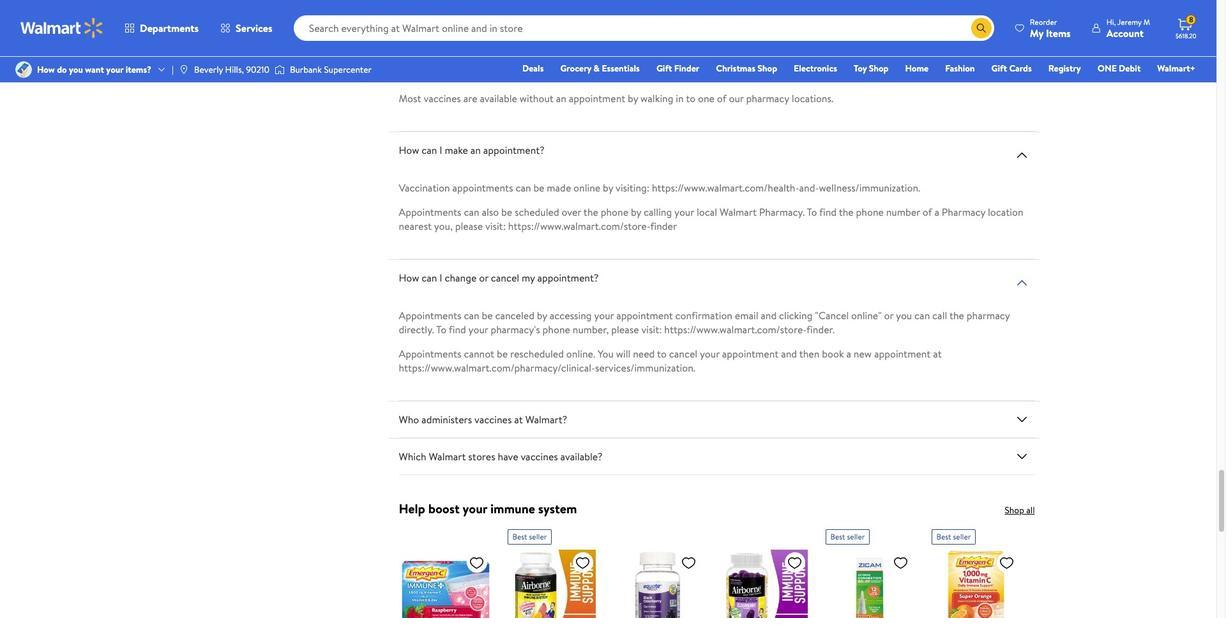 Task type: vqa. For each thing, say whether or not it's contained in the screenshot.
Appointments can be canceled by accessing your appointment confirmation email and clicking "Cancel online" or you can call the pharmacy directly. To find your pharmacy's phone number, please visit: https://www.walmart.com/store-finder.
yes



Task type: describe. For each thing, give the bounding box(es) containing it.
8 $618.20
[[1176, 14, 1197, 40]]

online.
[[566, 347, 595, 361]]

your inside appointments cannot be rescheduled online. you will need to cancel your appointment and then book a new appointment at https://www.walmart.com/pharmacy/clinical-services/immunization.
[[700, 347, 720, 361]]

2 is from the left
[[802, 0, 809, 2]]

grocery & essentials
[[560, 62, 640, 75]]

online
[[574, 181, 601, 195]]

&
[[594, 62, 600, 75]]

want
[[85, 63, 104, 76]]

emergen-c 1000mg vitamin c powder, with antioxidants, b vitamins and electrolytes for immune support, caffeine free vitamin c supplement fizzy drink mix, super orange flavor - 10 count image
[[932, 550, 1020, 618]]

one
[[1098, 62, 1117, 75]]

appointments for your
[[399, 309, 462, 323]]

i for make
[[440, 143, 442, 157]]

can for be
[[464, 205, 479, 219]]

least
[[410, 2, 431, 16]]

to left the stay
[[944, 0, 954, 2]]

2 horizontal spatial phone
[[856, 205, 884, 219]]

by left "walking"
[[628, 91, 638, 105]]

number,
[[573, 323, 609, 337]]

"cancel
[[815, 309, 849, 323]]

8
[[1189, 14, 1194, 25]]

do i need an appointment to get vaccinated? image
[[1015, 58, 1030, 74]]

accessing
[[550, 309, 592, 323]]

2 horizontal spatial an
[[556, 91, 566, 105]]

deals link
[[517, 61, 550, 75]]

stay
[[956, 0, 974, 2]]

you inside appointments can be canceled by accessing your appointment confirmation email and clicking "cancel online" or you can call the pharmacy directly. to find your pharmacy's phone number, please visit: https://www.walmart.com/store-finder.
[[896, 309, 912, 323]]

can left call
[[915, 309, 930, 323]]

home
[[905, 62, 929, 75]]

gift finder link
[[651, 61, 705, 75]]

essentials
[[602, 62, 640, 75]]

1 vertical spatial appointment?
[[537, 271, 599, 285]]

and-
[[799, 181, 819, 195]]

airborne assorted fruit flavored gummies, 42 count - 750mg of vitamin c and minerals & herbs immune support (packaging may vary) image
[[507, 550, 596, 618]]

christmas shop
[[716, 62, 777, 75]]

 image for how do you want your items?
[[15, 61, 32, 78]]

pharmacy
[[942, 205, 986, 219]]

seller for airborne assorted fruit flavored gummies, 42 count - 750mg of vitamin c and minerals & herbs immune support (packaging may vary) image
[[529, 531, 547, 542]]

make
[[445, 143, 468, 157]]

finder.
[[807, 323, 835, 337]]

almost
[[438, 0, 467, 2]]

by inside appointments can be canceled by accessing your appointment confirmation email and clicking "cancel online" or you can call the pharmacy directly. to find your pharmacy's phone number, please visit: https://www.walmart.com/store-finder.
[[537, 309, 547, 323]]

over
[[562, 205, 581, 219]]

on-
[[976, 0, 992, 2]]

add to favorites list, emergen-c 1000mg vitamin c powder, with antioxidants, b vitamins and electrolytes for immune support, caffeine free vitamin c supplement fizzy drink mix, super orange flavor - 10 count image
[[999, 555, 1015, 571]]

call
[[933, 309, 947, 323]]

hills,
[[225, 63, 244, 76]]

walmart image
[[20, 18, 103, 38]]

gift for gift cards
[[992, 62, 1007, 75]]

https://www.walmart.com/health-
[[652, 181, 799, 195]]

best for emergen-c 1000mg vitamin c powder, with antioxidants, b vitamins and electrolytes for immune support, caffeine free vitamin c supplement fizzy drink mix, super orange flavor - 10 count image
[[937, 531, 951, 542]]

0 vertical spatial pharmacy
[[746, 91, 789, 105]]

can for change
[[422, 271, 437, 285]]

the left prework
[[494, 0, 508, 2]]

christmas shop link
[[710, 61, 783, 75]]

airborne elderberry + zinc & vitamin c gummies for adults, immune support vitamin d & zinc gummies with powerful antioxidant vitamins c d & e - 50 gummies, elderberry flavor image
[[719, 550, 808, 618]]

then
[[799, 347, 820, 361]]

who
[[399, 413, 419, 427]]

your right "accessing"
[[594, 309, 614, 323]]

are
[[463, 91, 477, 105]]

15
[[433, 2, 442, 16]]

deals
[[522, 62, 544, 75]]

locations.
[[792, 91, 834, 105]]

gift finder
[[657, 62, 700, 75]]

remember
[[861, 0, 909, 2]]

your right want
[[106, 63, 123, 76]]

best seller for emergen-c 1000mg vitamin c powder, with antioxidants, b vitamins and electrolytes for immune support, caffeine free vitamin c supplement fizzy drink mix, super orange flavor - 10 count image
[[937, 531, 971, 542]]

items?
[[126, 63, 151, 76]]

stores
[[468, 450, 495, 464]]

services button
[[210, 13, 283, 43]]

equate non gmo vegetarian gummies, black elderberry, 50 mg, 60 count image
[[613, 550, 702, 618]]

0 vertical spatial or
[[479, 271, 489, 285]]

to inside appointments cannot be rescheduled online. you will need to cancel your appointment and then book a new appointment at https://www.walmart.com/pharmacy/clinical-services/immunization.
[[657, 347, 667, 361]]

how can i change or cancel my appointment?
[[399, 271, 599, 285]]

who administers vaccines at walmart? image
[[1015, 412, 1030, 427]]

because
[[399, 0, 435, 2]]

by right online
[[603, 181, 613, 195]]

my
[[522, 271, 535, 285]]

how for how can i make an appointment?
[[399, 143, 419, 157]]

can for canceled
[[464, 309, 479, 323]]

Walmart Site-Wide search field
[[294, 15, 994, 41]]

appointment inside appointments can be canceled by accessing your appointment confirmation email and clicking "cancel online" or you can call the pharmacy directly. to find your pharmacy's phone number, please visit: https://www.walmart.com/store-finder.
[[617, 309, 673, 323]]

find inside appointments can be canceled by accessing your appointment confirmation email and clicking "cancel online" or you can call the pharmacy directly. to find your pharmacy's phone number, please visit: https://www.walmart.com/store-finder.
[[449, 323, 466, 337]]

the inside appointments can be canceled by accessing your appointment confirmation email and clicking "cancel online" or you can call the pharmacy directly. to find your pharmacy's phone number, please visit: https://www.walmart.com/store-finder.
[[950, 309, 964, 323]]

to inside appointments can be canceled by accessing your appointment confirmation email and clicking "cancel online" or you can call the pharmacy directly. to find your pharmacy's phone number, please visit: https://www.walmart.com/store-finder.
[[436, 323, 447, 337]]

scheduled
[[515, 205, 559, 219]]

help
[[399, 500, 425, 517]]

2 horizontal spatial shop
[[1005, 504, 1024, 517]]

services
[[236, 21, 272, 35]]

beverly hills, 90210
[[194, 63, 269, 76]]

appointment up available on the top left of page
[[457, 54, 513, 68]]

reorder
[[1030, 16, 1057, 27]]

and inside appointments cannot be rescheduled online. you will need to cancel your appointment and then book a new appointment at https://www.walmart.com/pharmacy/clinical-services/immunization.
[[781, 347, 797, 361]]

do i need an appointment to get vaccinated?
[[399, 54, 597, 68]]

do
[[399, 54, 412, 68]]

items
[[1046, 26, 1071, 40]]

of inside because almost all of the prework is done prior to the appointment, the actual appointment is very quick. remember to plan to stay on-site for at least 15 minutes after your shot while we monitor you for allergic reactions.
[[482, 0, 491, 2]]

at inside appointments cannot be rescheduled online. you will need to cancel your appointment and then book a new appointment at https://www.walmart.com/pharmacy/clinical-services/immunization.
[[933, 347, 942, 361]]

account
[[1107, 26, 1144, 40]]

best seller for zicam extreme congestion relief no-drip nasal spray with soothing aloe vera 0.5 oz image
[[831, 531, 865, 542]]

immune
[[490, 500, 535, 517]]

need inside appointments cannot be rescheduled online. you will need to cancel your appointment and then book a new appointment at https://www.walmart.com/pharmacy/clinical-services/immunization.
[[633, 347, 655, 361]]

walmart inside appointments can also be scheduled over the phone by calling your local walmart pharmacy. to find the phone number of a pharmacy location nearest you, please visit: https://www.walmart.com/store-finder
[[720, 205, 757, 219]]

please inside appointments can be canceled by accessing your appointment confirmation email and clicking "cancel online" or you can call the pharmacy directly. to find your pharmacy's phone number, please visit: https://www.walmart.com/store-finder.
[[611, 323, 639, 337]]

|
[[172, 63, 174, 76]]

add to favorites list, zicam extreme congestion relief no-drip nasal spray with soothing aloe vera 0.5 oz image
[[893, 555, 909, 571]]

you,
[[434, 219, 453, 233]]

grocery & essentials link
[[555, 61, 646, 75]]

best seller for airborne assorted fruit flavored gummies, 42 count - 750mg of vitamin c and minerals & herbs immune support (packaging may vary) image
[[513, 531, 547, 542]]

walmart+ link
[[1152, 61, 1201, 75]]

visit: inside appointments can be canceled by accessing your appointment confirmation email and clicking "cancel online" or you can call the pharmacy directly. to find your pharmacy's phone number, please visit: https://www.walmart.com/store-finder.
[[642, 323, 662, 337]]

monitor
[[590, 2, 625, 16]]

vaccination appointments can be made online by visiting: https://www.walmart.com/health-and-wellness/immunization.
[[399, 181, 921, 195]]

emergen-c immune plus vitamin c supplement powder, raspberry, 30 ct image
[[401, 550, 490, 618]]

appointment inside because almost all of the prework is done prior to the appointment, the actual appointment is very quick. remember to plan to stay on-site for at least 15 minutes after your shot while we monitor you for allergic reactions.
[[743, 0, 800, 2]]

email
[[735, 309, 758, 323]]

the right prior
[[619, 0, 634, 2]]

1 is from the left
[[550, 0, 556, 2]]

location
[[988, 205, 1024, 219]]

1 vertical spatial walmart
[[429, 450, 466, 464]]

christmas
[[716, 62, 756, 75]]

a inside appointments can also be scheduled over the phone by calling your local walmart pharmacy. to find the phone number of a pharmacy location nearest you, please visit: https://www.walmart.com/store-finder
[[935, 205, 940, 219]]

toy
[[854, 62, 867, 75]]

appointments cannot be rescheduled online. you will need to cancel your appointment and then book a new appointment at https://www.walmart.com/pharmacy/clinical-services/immunization.
[[399, 347, 942, 375]]

in
[[676, 91, 684, 105]]

i for change
[[440, 271, 442, 285]]

to right in
[[686, 91, 696, 105]]

local
[[697, 205, 717, 219]]

zicam extreme congestion relief no-drip nasal spray with soothing aloe vera 0.5 oz image
[[826, 550, 914, 618]]

can up scheduled
[[516, 181, 531, 195]]

visit: inside appointments can also be scheduled over the phone by calling your local walmart pharmacy. to find the phone number of a pharmacy location nearest you, please visit: https://www.walmart.com/store-finder
[[485, 219, 506, 233]]

fashion link
[[940, 61, 981, 75]]

add to favorites list, emergen-c immune plus vitamin c supplement powder, raspberry, 30 ct image
[[469, 555, 484, 571]]

how do you want your items?
[[37, 63, 151, 76]]

best for zicam extreme congestion relief no-drip nasal spray with soothing aloe vera 0.5 oz image
[[831, 531, 845, 542]]

0 vertical spatial cancel
[[491, 271, 519, 285]]

0 vertical spatial i
[[415, 54, 417, 68]]

2 vertical spatial an
[[471, 143, 481, 157]]

gift for gift finder
[[657, 62, 672, 75]]

appointment down &
[[569, 91, 625, 105]]

3 product group from the left
[[826, 524, 914, 618]]

will
[[616, 347, 631, 361]]

0 horizontal spatial for
[[646, 2, 659, 16]]

services/immunization.
[[595, 361, 696, 375]]

vaccinated?
[[545, 54, 597, 68]]

be inside appointments can be canceled by accessing your appointment confirmation email and clicking "cancel online" or you can call the pharmacy directly. to find your pharmacy's phone number, please visit: https://www.walmart.com/store-finder.
[[482, 309, 493, 323]]

system
[[538, 500, 577, 517]]

beverly
[[194, 63, 223, 76]]

help boost your immune system
[[399, 500, 577, 517]]

1 horizontal spatial vaccines
[[475, 413, 512, 427]]



Task type: locate. For each thing, give the bounding box(es) containing it.
shop right toy
[[869, 62, 889, 75]]

1 horizontal spatial or
[[884, 309, 894, 323]]

my
[[1030, 26, 1044, 40]]

the right call
[[950, 309, 964, 323]]

0 horizontal spatial or
[[479, 271, 489, 285]]

electronics
[[794, 62, 837, 75]]

how for how can i change or cancel my appointment?
[[399, 271, 419, 285]]

phone down visiting:
[[601, 205, 629, 219]]

https://www.walmart.com/store-
[[508, 219, 651, 233], [664, 323, 807, 337]]

appointments can also be scheduled over the phone by calling your local walmart pharmacy. to find the phone number of a pharmacy location nearest you, please visit: https://www.walmart.com/store-finder
[[399, 205, 1024, 233]]

1 horizontal spatial of
[[717, 91, 727, 105]]

1 horizontal spatial best
[[831, 531, 845, 542]]

0 vertical spatial a
[[935, 205, 940, 219]]

appointment down email
[[722, 347, 779, 361]]

canceled
[[495, 309, 535, 323]]

be inside appointments can also be scheduled over the phone by calling your local walmart pharmacy. to find the phone number of a pharmacy location nearest you, please visit: https://www.walmart.com/store-finder
[[501, 205, 512, 219]]

1 vertical spatial find
[[449, 323, 466, 337]]

0 vertical spatial please
[[455, 219, 483, 233]]

0 horizontal spatial of
[[482, 0, 491, 2]]

 image for burbank supercenter
[[275, 63, 285, 76]]

be inside appointments cannot be rescheduled online. you will need to cancel your appointment and then book a new appointment at https://www.walmart.com/pharmacy/clinical-services/immunization.
[[497, 347, 508, 361]]

1 horizontal spatial https://www.walmart.com/store-
[[664, 323, 807, 337]]

you
[[598, 347, 614, 361]]

0 vertical spatial appointments
[[399, 205, 462, 219]]

best for airborne assorted fruit flavored gummies, 42 count - 750mg of vitamin c and minerals & herbs immune support (packaging may vary) image
[[513, 531, 527, 542]]

vaccines right have
[[521, 450, 558, 464]]

cancel down appointments can be canceled by accessing your appointment confirmation email and clicking "cancel online" or you can call the pharmacy directly. to find your pharmacy's phone number, please visit: https://www.walmart.com/store-finder.
[[669, 347, 698, 361]]

by right canceled
[[537, 309, 547, 323]]

for right site
[[1010, 0, 1023, 2]]

2 horizontal spatial seller
[[953, 531, 971, 542]]

hi, jeremy m account
[[1107, 16, 1150, 40]]

and inside appointments can be canceled by accessing your appointment confirmation email and clicking "cancel online" or you can call the pharmacy directly. to find your pharmacy's phone number, please visit: https://www.walmart.com/store-finder.
[[761, 309, 777, 323]]

how can i make an appointment? image
[[1015, 148, 1030, 163]]

fashion
[[945, 62, 975, 75]]

one
[[698, 91, 715, 105]]

administers
[[422, 413, 472, 427]]

0 vertical spatial and
[[761, 309, 777, 323]]

at inside because almost all of the prework is done prior to the appointment, the actual appointment is very quick. remember to plan to stay on-site for at least 15 minutes after your shot while we monitor you for allergic reactions.
[[399, 2, 408, 16]]

best seller up emergen-c 1000mg vitamin c powder, with antioxidants, b vitamins and electrolytes for immune support, caffeine free vitamin c supplement fizzy drink mix, super orange flavor - 10 count image
[[937, 531, 971, 542]]

get
[[528, 54, 543, 68]]

seller up emergen-c 1000mg vitamin c powder, with antioxidants, b vitamins and electrolytes for immune support, caffeine free vitamin c supplement fizzy drink mix, super orange flavor - 10 count image
[[953, 531, 971, 542]]

1 best seller from the left
[[513, 531, 547, 542]]

best seller
[[513, 531, 547, 542], [831, 531, 865, 542], [937, 531, 971, 542]]

one debit link
[[1092, 61, 1147, 75]]

shop for christmas shop
[[758, 62, 777, 75]]

0 vertical spatial https://www.walmart.com/store-
[[508, 219, 651, 233]]

your up the cannot
[[469, 323, 488, 337]]

wellness/immunization.
[[819, 181, 921, 195]]

1 horizontal spatial is
[[802, 0, 809, 2]]

how left the change
[[399, 271, 419, 285]]

1 vertical spatial you
[[69, 63, 83, 76]]

is left done
[[550, 0, 556, 2]]

your down appointments can be canceled by accessing your appointment confirmation email and clicking "cancel online" or you can call the pharmacy directly. to find your pharmacy's phone number, please visit: https://www.walmart.com/store-finder.
[[700, 347, 720, 361]]

vaccines up which walmart stores have vaccines available?
[[475, 413, 512, 427]]

1 vertical spatial please
[[611, 323, 639, 337]]

i left make
[[440, 143, 442, 157]]

0 horizontal spatial phone
[[543, 323, 570, 337]]

2 vertical spatial at
[[514, 413, 523, 427]]

1 horizontal spatial best seller
[[831, 531, 865, 542]]

vaccines left are
[[424, 91, 461, 105]]

plan
[[924, 0, 942, 2]]

the down 'wellness/immunization.'
[[839, 205, 854, 219]]

2 horizontal spatial best seller
[[937, 531, 971, 542]]

 image left do
[[15, 61, 32, 78]]

search icon image
[[976, 23, 987, 33]]

walmart down https://www.walmart.com/health-
[[720, 205, 757, 219]]

without
[[520, 91, 554, 105]]

visit:
[[485, 219, 506, 233], [642, 323, 662, 337]]

the left actual
[[697, 0, 712, 2]]

appointments can be canceled by accessing your appointment confirmation email and clicking "cancel online" or you can call the pharmacy directly. to find your pharmacy's phone number, please visit: https://www.walmart.com/store-finder.
[[399, 309, 1010, 337]]

1 horizontal spatial need
[[633, 347, 655, 361]]

best seller down immune
[[513, 531, 547, 542]]

and left then
[[781, 347, 797, 361]]

1 horizontal spatial seller
[[847, 531, 865, 542]]

best seller up zicam extreme congestion relief no-drip nasal spray with soothing aloe vera 0.5 oz image
[[831, 531, 865, 542]]

appointment up will
[[617, 309, 673, 323]]

find
[[819, 205, 837, 219], [449, 323, 466, 337]]

gift inside gift cards link
[[992, 62, 1007, 75]]

 image right 90210
[[275, 63, 285, 76]]

1 vertical spatial cancel
[[669, 347, 698, 361]]

pharmacy
[[746, 91, 789, 105], [967, 309, 1010, 323]]

you right do
[[69, 63, 83, 76]]

vaccines
[[424, 91, 461, 105], [475, 413, 512, 427], [521, 450, 558, 464]]

debit
[[1119, 62, 1141, 75]]

supercenter
[[324, 63, 372, 76]]

have
[[498, 450, 518, 464]]

your left shot on the top left
[[506, 2, 526, 16]]

2 best from the left
[[831, 531, 845, 542]]

pharmacy right call
[[967, 309, 1010, 323]]

pharmacy's
[[491, 323, 540, 337]]

0 vertical spatial to
[[807, 205, 817, 219]]

at
[[399, 2, 408, 16], [933, 347, 942, 361], [514, 413, 523, 427]]

1 vertical spatial appointments
[[399, 309, 462, 323]]

one debit
[[1098, 62, 1141, 75]]

which walmart stores have vaccines available? image
[[1015, 449, 1030, 464]]

calling
[[644, 205, 672, 219]]

new
[[854, 347, 872, 361]]

of left our
[[717, 91, 727, 105]]

0 horizontal spatial shop
[[758, 62, 777, 75]]

can up the cannot
[[464, 309, 479, 323]]

1 vertical spatial at
[[933, 347, 942, 361]]

2 best seller from the left
[[831, 531, 865, 542]]

finder
[[674, 62, 700, 75]]

for left allergic
[[646, 2, 659, 16]]

1 vertical spatial pharmacy
[[967, 309, 1010, 323]]

appointments down directly.
[[399, 347, 462, 361]]

2 vertical spatial i
[[440, 271, 442, 285]]

1 vertical spatial i
[[440, 143, 442, 157]]

by left calling
[[631, 205, 641, 219]]

1 horizontal spatial for
[[1010, 0, 1023, 2]]

0 vertical spatial vaccines
[[424, 91, 461, 105]]

or right the online"
[[884, 309, 894, 323]]

pharmacy.
[[759, 205, 805, 219]]

registry
[[1049, 62, 1081, 75]]

toy shop link
[[848, 61, 894, 75]]

2 horizontal spatial of
[[923, 205, 932, 219]]

90210
[[246, 63, 269, 76]]

pharmacy inside appointments can be canceled by accessing your appointment confirmation email and clicking "cancel online" or you can call the pharmacy directly. to find your pharmacy's phone number, please visit: https://www.walmart.com/store-finder.
[[967, 309, 1010, 323]]

1 horizontal spatial pharmacy
[[967, 309, 1010, 323]]

be right the cannot
[[497, 347, 508, 361]]

4 product group from the left
[[932, 524, 1020, 618]]

very
[[811, 0, 830, 2]]

0 horizontal spatial and
[[761, 309, 777, 323]]

1 horizontal spatial you
[[628, 2, 644, 16]]

seller for emergen-c 1000mg vitamin c powder, with antioxidants, b vitamins and electrolytes for immune support, caffeine free vitamin c supplement fizzy drink mix, super orange flavor - 10 count image
[[953, 531, 971, 542]]

nearest
[[399, 219, 432, 233]]

1 horizontal spatial and
[[781, 347, 797, 361]]

phone down 'wellness/immunization.'
[[856, 205, 884, 219]]

0 vertical spatial visit:
[[485, 219, 506, 233]]

walmart left stores
[[429, 450, 466, 464]]

0 horizontal spatial pharmacy
[[746, 91, 789, 105]]

1 horizontal spatial phone
[[601, 205, 629, 219]]

appointments inside appointments cannot be rescheduled online. you will need to cancel your appointment and then book a new appointment at https://www.walmart.com/pharmacy/clinical-services/immunization.
[[399, 347, 462, 361]]

1 horizontal spatial visit:
[[642, 323, 662, 337]]

appointments down the change
[[399, 309, 462, 323]]

the
[[494, 0, 508, 2], [619, 0, 634, 2], [697, 0, 712, 2], [584, 205, 598, 219], [839, 205, 854, 219], [950, 309, 964, 323]]

0 horizontal spatial need
[[420, 54, 442, 68]]

1 horizontal spatial shop
[[869, 62, 889, 75]]

to
[[607, 0, 617, 2], [912, 0, 921, 2], [944, 0, 954, 2], [516, 54, 525, 68], [686, 91, 696, 105], [657, 347, 667, 361]]

or inside appointments can be canceled by accessing your appointment confirmation email and clicking "cancel online" or you can call the pharmacy directly. to find your pharmacy's phone number, please visit: https://www.walmart.com/store-finder.
[[884, 309, 894, 323]]

1 vertical spatial all
[[1027, 504, 1035, 517]]

2 vertical spatial of
[[923, 205, 932, 219]]

2 vertical spatial vaccines
[[521, 450, 558, 464]]

find up the cannot
[[449, 323, 466, 337]]

to right prior
[[607, 0, 617, 2]]

phone
[[601, 205, 629, 219], [856, 205, 884, 219], [543, 323, 570, 337]]

add to favorites list, airborne assorted fruit flavored gummies, 42 count - 750mg of vitamin c and minerals & herbs immune support (packaging may vary) image
[[575, 555, 590, 571]]

cancel inside appointments cannot be rescheduled online. you will need to cancel your appointment and then book a new appointment at https://www.walmart.com/pharmacy/clinical-services/immunization.
[[669, 347, 698, 361]]

your inside appointments can also be scheduled over the phone by calling your local walmart pharmacy. to find the phone number of a pharmacy location nearest you, please visit: https://www.walmart.com/store-finder
[[675, 205, 694, 219]]

gift left finder
[[657, 62, 672, 75]]

all down which walmart stores have vaccines available? icon
[[1027, 504, 1035, 517]]

3 seller from the left
[[953, 531, 971, 542]]

and
[[761, 309, 777, 323], [781, 347, 797, 361]]

gift cards
[[992, 62, 1032, 75]]

appointment? up appointments at the left of the page
[[483, 143, 545, 157]]

please up will
[[611, 323, 639, 337]]

to right directly.
[[436, 323, 447, 337]]

2 vertical spatial how
[[399, 271, 419, 285]]

0 vertical spatial at
[[399, 2, 408, 16]]

1 seller from the left
[[529, 531, 547, 542]]

0 horizontal spatial best seller
[[513, 531, 547, 542]]

walking
[[641, 91, 673, 105]]

3 best seller from the left
[[937, 531, 971, 542]]

0 horizontal spatial a
[[847, 347, 851, 361]]

1 horizontal spatial at
[[514, 413, 523, 427]]

0 vertical spatial you
[[628, 2, 644, 16]]

1 vertical spatial a
[[847, 347, 851, 361]]

visit: down appointments at the left of the page
[[485, 219, 506, 233]]

which walmart stores have vaccines available?
[[399, 450, 603, 464]]

by inside appointments can also be scheduled over the phone by calling your local walmart pharmacy. to find the phone number of a pharmacy location nearest you, please visit: https://www.walmart.com/store-finder
[[631, 205, 641, 219]]

seller up zicam extreme congestion relief no-drip nasal spray with soothing aloe vera 0.5 oz image
[[847, 531, 865, 542]]

find right pharmacy.
[[819, 205, 837, 219]]

1 gift from the left
[[657, 62, 672, 75]]

appointments inside appointments can also be scheduled over the phone by calling your local walmart pharmacy. to find the phone number of a pharmacy location nearest you, please visit: https://www.walmart.com/store-finder
[[399, 205, 462, 219]]

0 vertical spatial need
[[420, 54, 442, 68]]

2 gift from the left
[[992, 62, 1007, 75]]

appointments down vaccination
[[399, 205, 462, 219]]

2 product group from the left
[[719, 524, 808, 618]]

all inside because almost all of the prework is done prior to the appointment, the actual appointment is very quick. remember to plan to stay on-site for at least 15 minutes after your shot while we monitor you for allergic reactions.
[[470, 0, 479, 2]]

cannot
[[464, 347, 494, 361]]

toy shop
[[854, 62, 889, 75]]

2 vertical spatial you
[[896, 309, 912, 323]]

add to favorites list, equate non gmo vegetarian gummies, black elderberry, 50 mg, 60 count image
[[681, 555, 697, 571]]

how up vaccination
[[399, 143, 419, 157]]

after
[[482, 2, 504, 16]]

0 vertical spatial find
[[819, 205, 837, 219]]

$618.20
[[1176, 31, 1197, 40]]

departments button
[[114, 13, 210, 43]]

 image
[[15, 61, 32, 78], [275, 63, 285, 76]]

burbank supercenter
[[290, 63, 372, 76]]

by
[[628, 91, 638, 105], [603, 181, 613, 195], [631, 205, 641, 219], [537, 309, 547, 323]]

finder
[[651, 219, 677, 233]]

product group
[[507, 524, 596, 618], [719, 524, 808, 618], [826, 524, 914, 618], [932, 524, 1020, 618]]

1 horizontal spatial an
[[471, 143, 481, 157]]

phone up rescheduled
[[543, 323, 570, 337]]

is left very
[[802, 0, 809, 2]]

https://www.walmart.com/store- inside appointments can also be scheduled over the phone by calling your local walmart pharmacy. to find the phone number of a pharmacy location nearest you, please visit: https://www.walmart.com/store-finder
[[508, 219, 651, 233]]

please inside appointments can also be scheduled over the phone by calling your local walmart pharmacy. to find the phone number of a pharmacy location nearest you, please visit: https://www.walmart.com/store-finder
[[455, 219, 483, 233]]

be left made
[[534, 181, 545, 195]]

1 horizontal spatial a
[[935, 205, 940, 219]]

gift cards link
[[986, 61, 1038, 75]]

phone inside appointments can be canceled by accessing your appointment confirmation email and clicking "cancel online" or you can call the pharmacy directly. to find your pharmacy's phone number, please visit: https://www.walmart.com/store-finder.
[[543, 323, 570, 337]]

shop all
[[1005, 504, 1035, 517]]

shop up add to favorites list, emergen-c 1000mg vitamin c powder, with antioxidants, b vitamins and electrolytes for immune support, caffeine free vitamin c supplement fizzy drink mix, super orange flavor - 10 count image
[[1005, 504, 1024, 517]]

shop
[[758, 62, 777, 75], [869, 62, 889, 75], [1005, 504, 1024, 517]]

online"
[[851, 309, 882, 323]]

add to favorites list, airborne elderberry + zinc & vitamin c gummies for adults, immune support vitamin d & zinc gummies with powerful antioxidant vitamins c d & e - 50 gummies, elderberry flavor image
[[787, 555, 803, 571]]

appointments for nearest
[[399, 205, 462, 219]]

0 horizontal spatial find
[[449, 323, 466, 337]]

to left plan
[[912, 0, 921, 2]]

allergic
[[662, 2, 694, 16]]

you right monitor
[[628, 2, 644, 16]]

be right also
[[501, 205, 512, 219]]

the right over
[[584, 205, 598, 219]]

quick.
[[833, 0, 858, 2]]

0 vertical spatial appointment?
[[483, 143, 545, 157]]

2 horizontal spatial best
[[937, 531, 951, 542]]

0 vertical spatial how
[[37, 63, 55, 76]]

0 vertical spatial walmart
[[720, 205, 757, 219]]

your left local
[[675, 205, 694, 219]]

pharmacy right our
[[746, 91, 789, 105]]

your right boost
[[463, 500, 487, 517]]

1 horizontal spatial to
[[807, 205, 817, 219]]

your inside because almost all of the prework is done prior to the appointment, the actual appointment is very quick. remember to plan to stay on-site for at least 15 minutes after your shot while we monitor you for allergic reactions.
[[506, 2, 526, 16]]

3 best from the left
[[937, 531, 951, 542]]

2 vertical spatial appointments
[[399, 347, 462, 361]]

1 vertical spatial and
[[781, 347, 797, 361]]

1 product group from the left
[[507, 524, 596, 618]]

to inside appointments can also be scheduled over the phone by calling your local walmart pharmacy. to find the phone number of a pharmacy location nearest you, please visit: https://www.walmart.com/store-finder
[[807, 205, 817, 219]]

be left canceled
[[482, 309, 493, 323]]

of right minutes
[[482, 0, 491, 2]]

0 horizontal spatial vaccines
[[424, 91, 461, 105]]

0 horizontal spatial cancel
[[491, 271, 519, 285]]

you inside because almost all of the prework is done prior to the appointment, the actual appointment is very quick. remember to plan to stay on-site for at least 15 minutes after your shot while we monitor you for allergic reactions.
[[628, 2, 644, 16]]

i right do
[[415, 54, 417, 68]]

at down call
[[933, 347, 942, 361]]

how for how do you want your items?
[[37, 63, 55, 76]]

how can i change or cancel my appointment? image
[[1015, 275, 1030, 291]]

0 vertical spatial all
[[470, 0, 479, 2]]

please right you,
[[455, 219, 483, 233]]

need right do
[[420, 54, 442, 68]]

can inside appointments can also be scheduled over the phone by calling your local walmart pharmacy. to find the phone number of a pharmacy location nearest you, please visit: https://www.walmart.com/store-finder
[[464, 205, 479, 219]]

walmart
[[720, 205, 757, 219], [429, 450, 466, 464]]

gift inside gift finder link
[[657, 62, 672, 75]]

0 horizontal spatial walmart
[[429, 450, 466, 464]]

at left least
[[399, 2, 408, 16]]

1 vertical spatial vaccines
[[475, 413, 512, 427]]

how left do
[[37, 63, 55, 76]]

and right email
[[761, 309, 777, 323]]

at left walmart? in the bottom left of the page
[[514, 413, 523, 427]]

2 horizontal spatial at
[[933, 347, 942, 361]]

a left "new"
[[847, 347, 851, 361]]

or
[[479, 271, 489, 285], [884, 309, 894, 323]]

reactions.
[[696, 2, 739, 16]]

0 horizontal spatial an
[[444, 54, 454, 68]]

1 best from the left
[[513, 531, 527, 542]]

also
[[482, 205, 499, 219]]

an right make
[[471, 143, 481, 157]]

0 horizontal spatial best
[[513, 531, 527, 542]]

appointment right "new"
[[874, 347, 931, 361]]

your
[[506, 2, 526, 16], [106, 63, 123, 76], [675, 205, 694, 219], [594, 309, 614, 323], [469, 323, 488, 337], [700, 347, 720, 361], [463, 500, 487, 517]]

most vaccines are available without an appointment by walking in to one of our pharmacy locations.
[[399, 91, 834, 105]]

can left also
[[464, 205, 479, 219]]

0 horizontal spatial please
[[455, 219, 483, 233]]

1 horizontal spatial cancel
[[669, 347, 698, 361]]

1 vertical spatial how
[[399, 143, 419, 157]]

actual
[[714, 0, 741, 2]]

1 vertical spatial of
[[717, 91, 727, 105]]

prework
[[511, 0, 547, 2]]

appointments inside appointments can be canceled by accessing your appointment confirmation email and clicking "cancel online" or you can call the pharmacy directly. to find your pharmacy's phone number, please visit: https://www.walmart.com/store-finder.
[[399, 309, 462, 323]]

seller for zicam extreme congestion relief no-drip nasal spray with soothing aloe vera 0.5 oz image
[[847, 531, 865, 542]]

to down and-
[[807, 205, 817, 219]]

0 vertical spatial an
[[444, 54, 454, 68]]

find inside appointments can also be scheduled over the phone by calling your local walmart pharmacy. to find the phone number of a pharmacy location nearest you, please visit: https://www.walmart.com/store-finder
[[819, 205, 837, 219]]

https://www.walmart.com/store- inside appointments can be canceled by accessing your appointment confirmation email and clicking "cancel online" or you can call the pharmacy directly. to find your pharmacy's phone number, please visit: https://www.walmart.com/store-finder.
[[664, 323, 807, 337]]

directly.
[[399, 323, 434, 337]]

1 vertical spatial visit:
[[642, 323, 662, 337]]

need right will
[[633, 347, 655, 361]]

1 vertical spatial need
[[633, 347, 655, 361]]

rescheduled
[[510, 347, 564, 361]]

2 appointments from the top
[[399, 309, 462, 323]]

0 horizontal spatial https://www.walmart.com/store-
[[508, 219, 651, 233]]

all left after at the left
[[470, 0, 479, 2]]

please
[[455, 219, 483, 233], [611, 323, 639, 337]]

Search search field
[[294, 15, 994, 41]]

who administers vaccines at walmart?
[[399, 413, 567, 427]]

home link
[[900, 61, 935, 75]]

1 vertical spatial to
[[436, 323, 447, 337]]

0 vertical spatial of
[[482, 0, 491, 2]]

1 horizontal spatial please
[[611, 323, 639, 337]]

1 horizontal spatial all
[[1027, 504, 1035, 517]]

change
[[445, 271, 477, 285]]

0 horizontal spatial to
[[436, 323, 447, 337]]

grocery
[[560, 62, 592, 75]]

shop for toy shop
[[869, 62, 889, 75]]

because almost all of the prework is done prior to the appointment, the actual appointment is very quick. remember to plan to stay on-site for at least 15 minutes after your shot while we monitor you for allergic reactions.
[[399, 0, 1023, 16]]

1 appointments from the top
[[399, 205, 462, 219]]

a inside appointments cannot be rescheduled online. you will need to cancel your appointment and then book a new appointment at https://www.walmart.com/pharmacy/clinical-services/immunization.
[[847, 347, 851, 361]]

best up emergen-c 1000mg vitamin c powder, with antioxidants, b vitamins and electrolytes for immune support, caffeine free vitamin c supplement fizzy drink mix, super orange flavor - 10 count image
[[937, 531, 951, 542]]

1 horizontal spatial walmart
[[720, 205, 757, 219]]

0 horizontal spatial visit:
[[485, 219, 506, 233]]

an right without
[[556, 91, 566, 105]]

we
[[575, 2, 588, 16]]

or right the change
[[479, 271, 489, 285]]

book
[[822, 347, 844, 361]]

of right 'number'
[[923, 205, 932, 219]]

can for make
[[422, 143, 437, 157]]

while
[[550, 2, 573, 16]]

to right will
[[657, 347, 667, 361]]

1 horizontal spatial gift
[[992, 62, 1007, 75]]

 image
[[179, 65, 189, 75]]

of inside appointments can also be scheduled over the phone by calling your local walmart pharmacy. to find the phone number of a pharmacy location nearest you, please visit: https://www.walmart.com/store-finder
[[923, 205, 932, 219]]

i left the change
[[440, 271, 442, 285]]

3 appointments from the top
[[399, 347, 462, 361]]

can left the change
[[422, 271, 437, 285]]

appointment? up "accessing"
[[537, 271, 599, 285]]

2 seller from the left
[[847, 531, 865, 542]]

visit: up appointments cannot be rescheduled online. you will need to cancel your appointment and then book a new appointment at https://www.walmart.com/pharmacy/clinical-services/immunization. on the bottom
[[642, 323, 662, 337]]

jeremy
[[1118, 16, 1142, 27]]

a left pharmacy
[[935, 205, 940, 219]]

to left get
[[516, 54, 525, 68]]

0 horizontal spatial all
[[470, 0, 479, 2]]



